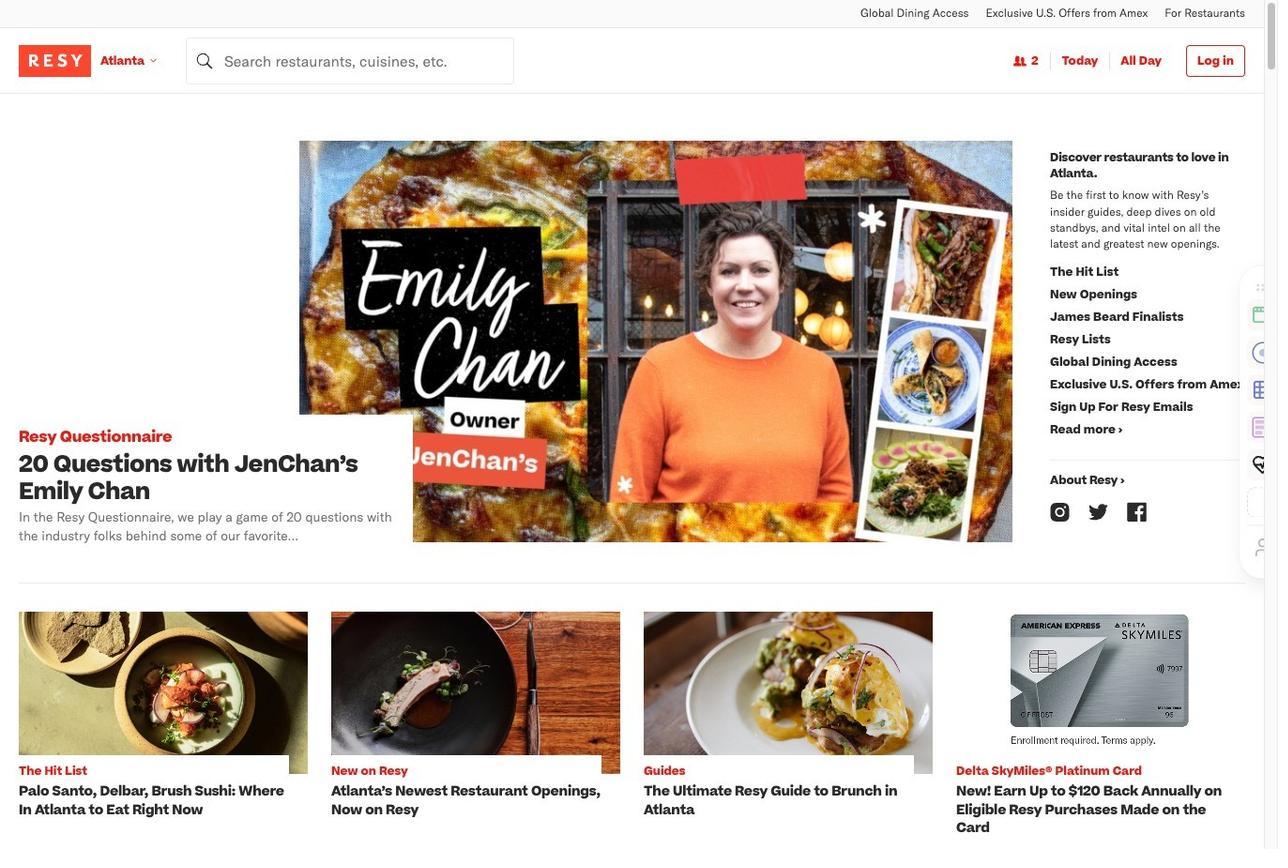 Task type: vqa. For each thing, say whether or not it's contained in the screenshot.
"4.8 Out Of 5 Stars" image
no



Task type: describe. For each thing, give the bounding box(es) containing it.
in the resy questionnaire, we play a game of 20 questions with the industry folks behind some of our favorite&hellip; element
[[19, 508, 399, 545]]

20 questions with jenchan's emily chan - in the resy questionnaire, we play a game of 20 questions with the industry folks behind some of our favorite&hellip; element
[[19, 141, 1041, 555]]



Task type: locate. For each thing, give the bounding box(es) containing it.
Search restaurants, cuisines, etc. text field
[[186, 37, 514, 84]]

None field
[[186, 37, 514, 84]]

resy blog content element
[[19, 94, 1246, 849]]

about resy, statistics, and social media links element
[[1041, 141, 1246, 555]]



